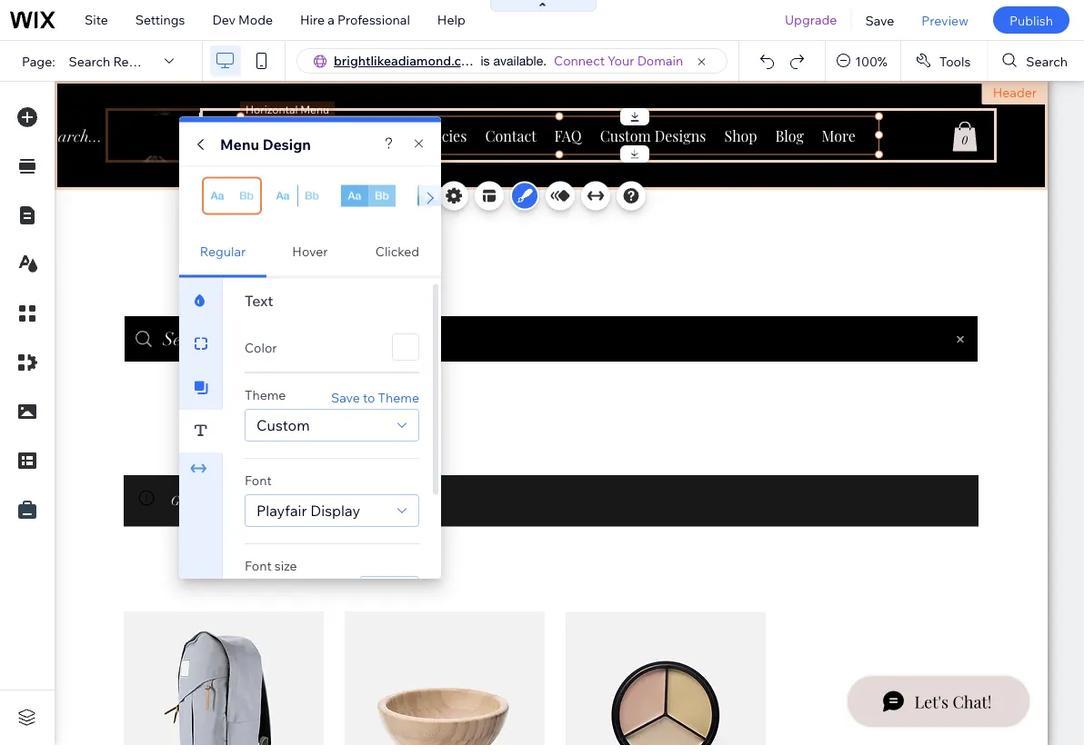Task type: vqa. For each thing, say whether or not it's contained in the screenshot.
first Font from the bottom of the page
yes



Task type: locate. For each thing, give the bounding box(es) containing it.
theme right to
[[378, 389, 419, 405]]

custom
[[257, 416, 310, 434]]

site
[[85, 12, 108, 28]]

save inside button
[[865, 12, 895, 28]]

hover
[[292, 244, 328, 260]]

font size
[[245, 558, 297, 574]]

navigate
[[368, 188, 421, 204]]

0 vertical spatial font
[[245, 473, 272, 488]]

theme
[[245, 387, 286, 403], [378, 389, 419, 405]]

save
[[865, 12, 895, 28], [331, 389, 360, 405]]

2 font from the top
[[245, 558, 272, 574]]

1 horizontal spatial theme
[[378, 389, 419, 405]]

your
[[608, 53, 634, 69]]

header
[[993, 85, 1037, 101]]

menu
[[220, 135, 259, 153], [304, 188, 338, 204]]

1 font from the top
[[245, 473, 272, 488]]

1 vertical spatial menu
[[304, 188, 338, 204]]

0 vertical spatial menu
[[220, 135, 259, 153]]

professional
[[338, 12, 410, 28]]

0 horizontal spatial menu
[[220, 135, 259, 153]]

preview button
[[908, 0, 982, 40]]

0 horizontal spatial search
[[69, 53, 110, 69]]

search inside button
[[1026, 53, 1068, 69]]

menu right manage
[[304, 188, 338, 204]]

preview
[[922, 12, 969, 28]]

0 horizontal spatial save
[[331, 389, 360, 405]]

0 horizontal spatial theme
[[245, 387, 286, 403]]

1 horizontal spatial save
[[865, 12, 895, 28]]

column
[[206, 164, 245, 178]]

search
[[69, 53, 110, 69], [1026, 53, 1068, 69]]

save up 100%
[[865, 12, 895, 28]]

a
[[328, 12, 335, 28]]

search down publish at top
[[1026, 53, 1068, 69]]

settings
[[135, 12, 185, 28]]

font
[[245, 473, 272, 488], [245, 558, 272, 574]]

playfair display
[[257, 502, 360, 520]]

theme up custom
[[245, 387, 286, 403]]

search for search
[[1026, 53, 1068, 69]]

1 vertical spatial save
[[331, 389, 360, 405]]

1 vertical spatial font
[[245, 558, 272, 574]]

1 horizontal spatial search
[[1026, 53, 1068, 69]]

size
[[275, 558, 297, 574]]

search for search results
[[69, 53, 110, 69]]

font for font size
[[245, 558, 272, 574]]

search down "site"
[[69, 53, 110, 69]]

2 search from the left
[[1026, 53, 1068, 69]]

font left size
[[245, 558, 272, 574]]

font up playfair
[[245, 473, 272, 488]]

display
[[310, 502, 360, 520]]

color
[[245, 339, 277, 355]]

publish
[[1010, 12, 1053, 28]]

1 search from the left
[[69, 53, 110, 69]]

font for font
[[245, 473, 272, 488]]

save left to
[[331, 389, 360, 405]]

available.
[[493, 53, 547, 68]]

0 vertical spatial save
[[865, 12, 895, 28]]

manage
[[253, 188, 301, 204]]

dev
[[212, 12, 236, 28]]

menu up column 2
[[220, 135, 259, 153]]



Task type: describe. For each thing, give the bounding box(es) containing it.
save for save to theme
[[331, 389, 360, 405]]

is available. connect your domain
[[481, 53, 683, 69]]

search button
[[988, 41, 1084, 81]]

tools
[[940, 53, 971, 69]]

save to theme
[[331, 389, 419, 405]]

regular
[[200, 244, 246, 260]]

2
[[248, 164, 254, 178]]

playfair
[[257, 502, 307, 520]]

is
[[481, 53, 490, 68]]

menu design
[[220, 135, 311, 153]]

1 horizontal spatial menu
[[304, 188, 338, 204]]

tools button
[[901, 41, 987, 81]]

clicked
[[376, 244, 420, 260]]

text
[[245, 292, 273, 310]]

100% button
[[826, 41, 900, 81]]

100%
[[855, 53, 888, 69]]

publish button
[[993, 6, 1070, 34]]

hire
[[300, 12, 325, 28]]

column 2
[[206, 164, 254, 178]]

save button
[[852, 0, 908, 40]]

manage menu
[[253, 188, 338, 204]]

design
[[263, 135, 311, 153]]

connect
[[554, 53, 605, 69]]

results
[[113, 53, 157, 69]]

search results
[[69, 53, 157, 69]]

dev mode
[[212, 12, 273, 28]]

help
[[437, 12, 466, 28]]

to
[[363, 389, 375, 405]]

save for save
[[865, 12, 895, 28]]

mode
[[238, 12, 273, 28]]

upgrade
[[785, 12, 837, 28]]

brightlikeadiamond.com
[[334, 53, 480, 69]]

hire a professional
[[300, 12, 410, 28]]

domain
[[637, 53, 683, 69]]



